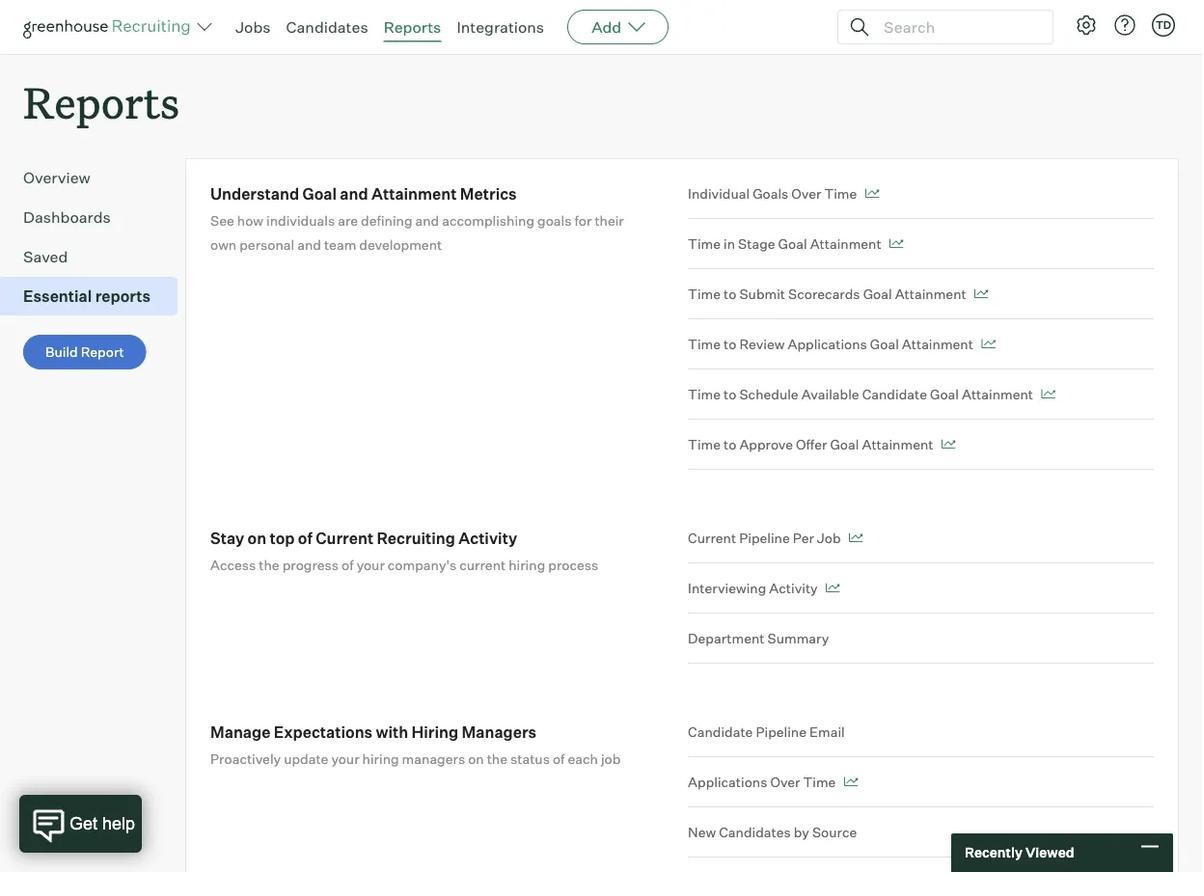 Task type: vqa. For each thing, say whether or not it's contained in the screenshot.
Candidates within the 'link'
yes



Task type: describe. For each thing, give the bounding box(es) containing it.
interviewing activity
[[688, 580, 818, 597]]

saved
[[23, 247, 68, 267]]

time for time to approve offer goal attainment
[[688, 436, 721, 453]]

applications over time
[[688, 774, 836, 791]]

jobs link
[[236, 17, 271, 37]]

to for submit
[[724, 285, 737, 302]]

1 vertical spatial activity
[[770, 580, 818, 597]]

of inside the manage expectations with hiring managers proactively update your hiring managers on the status of each job
[[553, 751, 565, 768]]

the inside the manage expectations with hiring managers proactively update your hiring managers on the status of each job
[[487, 751, 508, 768]]

pipeline for stay on top of current recruiting activity
[[740, 530, 790, 547]]

dashboards link
[[23, 206, 170, 229]]

manage expectations with hiring managers proactively update your hiring managers on the status of each job
[[210, 723, 621, 768]]

attainment inside understand goal and attainment metrics see how individuals are defining and accomplishing goals for their own personal and team development
[[372, 184, 457, 203]]

progress
[[283, 557, 339, 574]]

time to submit scorecards goal attainment
[[688, 285, 967, 302]]

add
[[592, 17, 622, 37]]

jobs
[[236, 17, 271, 37]]

1 vertical spatial over
[[771, 774, 801, 791]]

candidate inside "candidate pipeline email" link
[[688, 724, 753, 741]]

source
[[813, 824, 857, 841]]

reports
[[95, 287, 151, 306]]

icon chart image for time to schedule available candidate goal attainment
[[1042, 390, 1056, 399]]

icon chart image for time to submit scorecards goal attainment
[[975, 289, 989, 299]]

Search text field
[[879, 13, 1036, 41]]

candidate pipeline email
[[688, 724, 845, 741]]

individual
[[688, 185, 750, 202]]

submit
[[740, 285, 786, 302]]

time right goals
[[825, 185, 858, 202]]

build report button
[[23, 335, 146, 370]]

summary
[[768, 630, 830, 647]]

metrics
[[460, 184, 517, 203]]

job
[[601, 751, 621, 768]]

new candidates by source link
[[688, 808, 1154, 858]]

hiring inside the manage expectations with hiring managers proactively update your hiring managers on the status of each job
[[363, 751, 399, 768]]

schedule
[[740, 386, 799, 403]]

understand goal and attainment metrics see how individuals are defining and accomplishing goals for their own personal and team development
[[210, 184, 624, 253]]

team
[[324, 236, 356, 253]]

to for schedule
[[724, 386, 737, 403]]

your inside stay on top of current recruiting activity access the progress of your company's current hiring process
[[357, 557, 385, 574]]

0 horizontal spatial applications
[[688, 774, 768, 791]]

candidate pipeline email link
[[688, 722, 1154, 758]]

saved link
[[23, 245, 170, 269]]

update
[[284, 751, 329, 768]]

td button
[[1153, 14, 1176, 37]]

1 horizontal spatial and
[[340, 184, 368, 203]]

0 vertical spatial candidate
[[863, 386, 928, 403]]

review
[[740, 336, 785, 353]]

department summary
[[688, 630, 830, 647]]

greenhouse recruiting image
[[23, 15, 197, 39]]

add button
[[568, 10, 669, 44]]

1 horizontal spatial of
[[342, 557, 354, 574]]

access
[[210, 557, 256, 574]]

icon chart image for applications over time
[[844, 778, 859, 787]]

for
[[575, 212, 592, 229]]

individuals
[[266, 212, 335, 229]]

with
[[376, 723, 409, 742]]

integrations
[[457, 17, 545, 37]]

current
[[460, 557, 506, 574]]

manage
[[210, 723, 271, 742]]

time for time to submit scorecards goal attainment
[[688, 285, 721, 302]]

defining
[[361, 212, 413, 229]]

dashboards
[[23, 208, 111, 227]]

time for time in stage goal attainment
[[688, 235, 721, 252]]

td
[[1156, 18, 1172, 31]]

personal
[[240, 236, 295, 253]]

icon chart image for interviewing activity
[[826, 584, 840, 593]]

time for time to review applications goal attainment
[[688, 336, 721, 353]]

configure image
[[1075, 14, 1098, 37]]

their
[[595, 212, 624, 229]]

scorecards
[[789, 285, 861, 302]]

individual goals over time
[[688, 185, 858, 202]]

candidates inside new candidates by source link
[[719, 824, 791, 841]]

status
[[511, 751, 550, 768]]

0 vertical spatial reports
[[384, 17, 441, 37]]

2 horizontal spatial and
[[416, 212, 439, 229]]

report
[[81, 344, 124, 361]]

time to approve offer goal attainment
[[688, 436, 934, 453]]

time to review applications goal attainment
[[688, 336, 974, 353]]

email
[[810, 724, 845, 741]]

the inside stay on top of current recruiting activity access the progress of your company's current hiring process
[[259, 557, 280, 574]]

see
[[210, 212, 234, 229]]

essential reports
[[23, 287, 151, 306]]

goals
[[538, 212, 572, 229]]

icon chart image for current pipeline per job
[[849, 534, 864, 543]]

essential reports link
[[23, 285, 170, 308]]



Task type: locate. For each thing, give the bounding box(es) containing it.
candidate
[[863, 386, 928, 403], [688, 724, 753, 741]]

build report
[[45, 344, 124, 361]]

reports link
[[384, 17, 441, 37]]

job
[[817, 530, 841, 547]]

time in stage goal attainment
[[688, 235, 882, 252]]

integrations link
[[457, 17, 545, 37]]

recruiting
[[377, 529, 456, 548]]

in
[[724, 235, 736, 252]]

and up development
[[416, 212, 439, 229]]

and down individuals
[[297, 236, 321, 253]]

current
[[316, 529, 374, 548], [688, 530, 737, 547]]

hiring inside stay on top of current recruiting activity access the progress of your company's current hiring process
[[509, 557, 546, 574]]

time left review
[[688, 336, 721, 353]]

0 vertical spatial on
[[248, 529, 267, 548]]

build
[[45, 344, 78, 361]]

1 horizontal spatial candidates
[[719, 824, 791, 841]]

time for time to schedule available candidate goal attainment
[[688, 386, 721, 403]]

0 horizontal spatial and
[[297, 236, 321, 253]]

activity up current
[[459, 529, 517, 548]]

to left review
[[724, 336, 737, 353]]

proactively
[[210, 751, 281, 768]]

your inside the manage expectations with hiring managers proactively update your hiring managers on the status of each job
[[331, 751, 360, 768]]

applications up new
[[688, 774, 768, 791]]

time left the submit
[[688, 285, 721, 302]]

on left top
[[248, 529, 267, 548]]

0 vertical spatial activity
[[459, 529, 517, 548]]

0 horizontal spatial of
[[298, 529, 313, 548]]

hiring
[[509, 557, 546, 574], [363, 751, 399, 768]]

on inside the manage expectations with hiring managers proactively update your hiring managers on the status of each job
[[468, 751, 484, 768]]

approve
[[740, 436, 793, 453]]

1 horizontal spatial on
[[468, 751, 484, 768]]

company's
[[388, 557, 457, 574]]

current up interviewing
[[688, 530, 737, 547]]

0 horizontal spatial current
[[316, 529, 374, 548]]

each
[[568, 751, 598, 768]]

viewed
[[1026, 845, 1075, 862]]

0 horizontal spatial activity
[[459, 529, 517, 548]]

candidates
[[286, 17, 368, 37], [719, 824, 791, 841]]

current pipeline per job
[[688, 530, 841, 547]]

and up the are
[[340, 184, 368, 203]]

of right progress
[[342, 557, 354, 574]]

offer
[[796, 436, 828, 453]]

icon chart image for time in stage goal attainment
[[890, 239, 904, 249]]

icon chart image
[[865, 189, 880, 199], [890, 239, 904, 249], [975, 289, 989, 299], [982, 339, 996, 349], [1042, 390, 1056, 399], [942, 440, 956, 450], [849, 534, 864, 543], [826, 584, 840, 593], [844, 778, 859, 787]]

candidate right the 'available'
[[863, 386, 928, 403]]

of
[[298, 529, 313, 548], [342, 557, 354, 574], [553, 751, 565, 768]]

icon chart image for time to approve offer goal attainment
[[942, 440, 956, 450]]

reports down greenhouse recruiting image
[[23, 73, 180, 130]]

department summary link
[[688, 614, 1154, 664]]

icon chart image for individual goals over time
[[865, 189, 880, 199]]

managers
[[462, 723, 537, 742]]

activity up summary
[[770, 580, 818, 597]]

0 horizontal spatial hiring
[[363, 751, 399, 768]]

attainment
[[372, 184, 457, 203], [810, 235, 882, 252], [895, 285, 967, 302], [902, 336, 974, 353], [962, 386, 1034, 403], [862, 436, 934, 453]]

to for review
[[724, 336, 737, 353]]

stay
[[210, 529, 244, 548]]

activity inside stay on top of current recruiting activity access the progress of your company's current hiring process
[[459, 529, 517, 548]]

1 vertical spatial candidates
[[719, 824, 791, 841]]

1 horizontal spatial hiring
[[509, 557, 546, 574]]

candidates left by
[[719, 824, 791, 841]]

the
[[259, 557, 280, 574], [487, 751, 508, 768]]

managers
[[402, 751, 465, 768]]

own
[[210, 236, 237, 253]]

recently
[[965, 845, 1023, 862]]

1 vertical spatial on
[[468, 751, 484, 768]]

pipeline
[[740, 530, 790, 547], [756, 724, 807, 741]]

pipeline for manage expectations with hiring managers
[[756, 724, 807, 741]]

how
[[237, 212, 264, 229]]

to left approve
[[724, 436, 737, 453]]

0 horizontal spatial reports
[[23, 73, 180, 130]]

0 vertical spatial of
[[298, 529, 313, 548]]

to left the submit
[[724, 285, 737, 302]]

over right goals
[[792, 185, 822, 202]]

1 horizontal spatial applications
[[788, 336, 868, 353]]

on
[[248, 529, 267, 548], [468, 751, 484, 768]]

top
[[270, 529, 295, 548]]

4 to from the top
[[724, 436, 737, 453]]

candidate up applications over time
[[688, 724, 753, 741]]

interviewing
[[688, 580, 767, 597]]

1 vertical spatial of
[[342, 557, 354, 574]]

1 vertical spatial candidate
[[688, 724, 753, 741]]

goal
[[303, 184, 337, 203], [779, 235, 808, 252], [864, 285, 893, 302], [871, 336, 899, 353], [930, 386, 959, 403], [831, 436, 859, 453]]

2 to from the top
[[724, 336, 737, 353]]

time down email
[[804, 774, 836, 791]]

overview
[[23, 168, 91, 187]]

current up progress
[[316, 529, 374, 548]]

0 vertical spatial the
[[259, 557, 280, 574]]

1 horizontal spatial current
[[688, 530, 737, 547]]

your left company's
[[357, 557, 385, 574]]

understand
[[210, 184, 299, 203]]

per
[[793, 530, 815, 547]]

1 vertical spatial pipeline
[[756, 724, 807, 741]]

development
[[359, 236, 442, 253]]

essential
[[23, 287, 92, 306]]

2 horizontal spatial of
[[553, 751, 565, 768]]

time to schedule available candidate goal attainment
[[688, 386, 1034, 403]]

activity
[[459, 529, 517, 548], [770, 580, 818, 597]]

the down managers
[[487, 751, 508, 768]]

overview link
[[23, 166, 170, 189]]

current inside stay on top of current recruiting activity access the progress of your company's current hiring process
[[316, 529, 374, 548]]

0 vertical spatial applications
[[788, 336, 868, 353]]

0 vertical spatial over
[[792, 185, 822, 202]]

2 vertical spatial of
[[553, 751, 565, 768]]

0 vertical spatial candidates
[[286, 17, 368, 37]]

on down managers
[[468, 751, 484, 768]]

hiring down with
[[363, 751, 399, 768]]

expectations
[[274, 723, 373, 742]]

candidates link
[[286, 17, 368, 37]]

0 horizontal spatial on
[[248, 529, 267, 548]]

hiring right current
[[509, 557, 546, 574]]

recently viewed
[[965, 845, 1075, 862]]

to for approve
[[724, 436, 737, 453]]

stay on top of current recruiting activity access the progress of your company's current hiring process
[[210, 529, 599, 574]]

2 vertical spatial and
[[297, 236, 321, 253]]

applications down time to submit scorecards goal attainment
[[788, 336, 868, 353]]

1 horizontal spatial the
[[487, 751, 508, 768]]

1 vertical spatial and
[[416, 212, 439, 229]]

accomplishing
[[442, 212, 535, 229]]

0 vertical spatial your
[[357, 557, 385, 574]]

reports right candidates link
[[384, 17, 441, 37]]

stage
[[739, 235, 776, 252]]

pipeline left email
[[756, 724, 807, 741]]

new candidates by source
[[688, 824, 857, 841]]

1 vertical spatial your
[[331, 751, 360, 768]]

0 horizontal spatial candidate
[[688, 724, 753, 741]]

3 to from the top
[[724, 386, 737, 403]]

goals
[[753, 185, 789, 202]]

your down expectations
[[331, 751, 360, 768]]

on inside stay on top of current recruiting activity access the progress of your company's current hiring process
[[248, 529, 267, 548]]

available
[[802, 386, 860, 403]]

1 horizontal spatial activity
[[770, 580, 818, 597]]

hiring
[[412, 723, 459, 742]]

applications
[[788, 336, 868, 353], [688, 774, 768, 791]]

0 vertical spatial pipeline
[[740, 530, 790, 547]]

to left schedule
[[724, 386, 737, 403]]

the down top
[[259, 557, 280, 574]]

1 vertical spatial hiring
[[363, 751, 399, 768]]

over
[[792, 185, 822, 202], [771, 774, 801, 791]]

candidates right jobs link
[[286, 17, 368, 37]]

of left 'each'
[[553, 751, 565, 768]]

1 vertical spatial reports
[[23, 73, 180, 130]]

0 vertical spatial and
[[340, 184, 368, 203]]

0 vertical spatial hiring
[[509, 557, 546, 574]]

1 horizontal spatial candidate
[[863, 386, 928, 403]]

time left schedule
[[688, 386, 721, 403]]

new
[[688, 824, 716, 841]]

pipeline left per
[[740, 530, 790, 547]]

goal inside understand goal and attainment metrics see how individuals are defining and accomplishing goals for their own personal and team development
[[303, 184, 337, 203]]

and
[[340, 184, 368, 203], [416, 212, 439, 229], [297, 236, 321, 253]]

process
[[549, 557, 599, 574]]

0 horizontal spatial the
[[259, 557, 280, 574]]

time left in
[[688, 235, 721, 252]]

department
[[688, 630, 765, 647]]

time
[[825, 185, 858, 202], [688, 235, 721, 252], [688, 285, 721, 302], [688, 336, 721, 353], [688, 386, 721, 403], [688, 436, 721, 453], [804, 774, 836, 791]]

to
[[724, 285, 737, 302], [724, 336, 737, 353], [724, 386, 737, 403], [724, 436, 737, 453]]

td button
[[1149, 10, 1180, 41]]

over up new candidates by source
[[771, 774, 801, 791]]

1 vertical spatial applications
[[688, 774, 768, 791]]

icon chart image for time to review applications goal attainment
[[982, 339, 996, 349]]

1 to from the top
[[724, 285, 737, 302]]

time left approve
[[688, 436, 721, 453]]

1 horizontal spatial reports
[[384, 17, 441, 37]]

by
[[794, 824, 810, 841]]

0 horizontal spatial candidates
[[286, 17, 368, 37]]

are
[[338, 212, 358, 229]]

1 vertical spatial the
[[487, 751, 508, 768]]

of right top
[[298, 529, 313, 548]]



